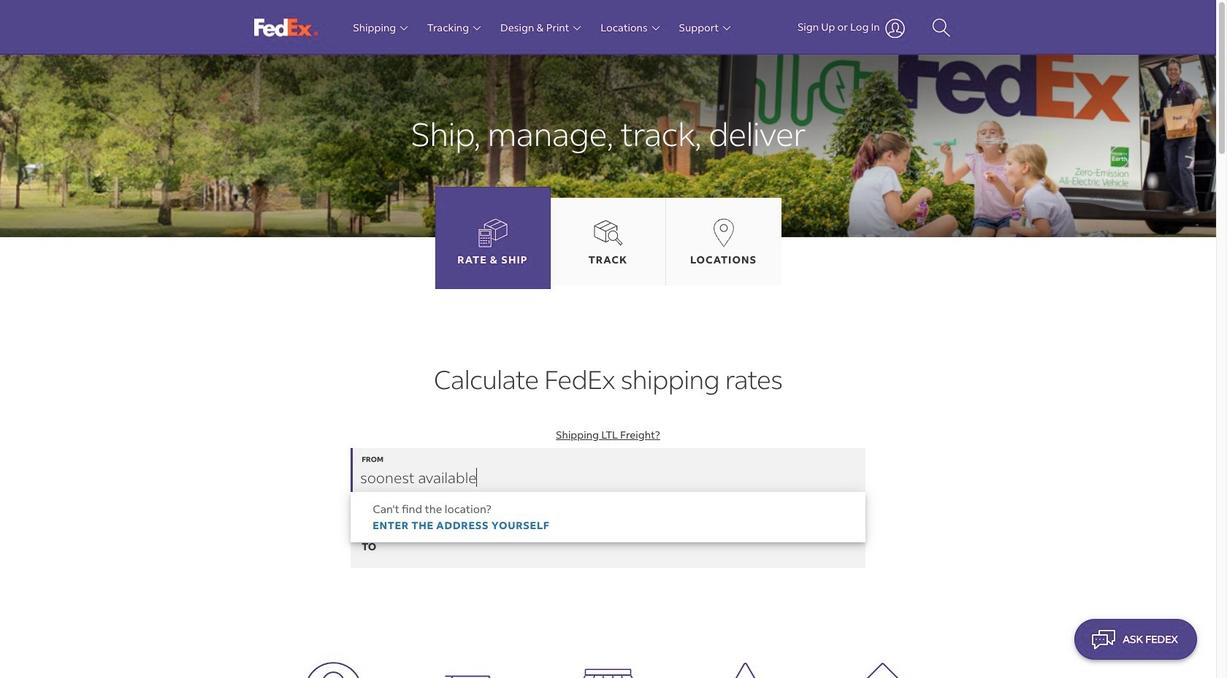 Task type: vqa. For each thing, say whether or not it's contained in the screenshot.
Get Rate and Shipping Details tab
yes



Task type: describe. For each thing, give the bounding box(es) containing it.
get rate and shipping details tab
[[458, 253, 528, 267]]

fedex logo image
[[254, 18, 318, 37]]



Task type: locate. For each thing, give the bounding box(es) containing it.
get location information tab
[[691, 253, 757, 267]]

search image
[[932, 17, 951, 39]]

To address, type in the full address your mailing from. Then use the drop down that appears to select the best address match, below. If you cannot use drop down.  Call 1 800 4 6 3 3 3 3 9. text field
[[351, 525, 866, 569]]

get tracking information tab
[[589, 253, 628, 267]]

sign up or log in image
[[886, 18, 906, 38]]

tab list
[[435, 187, 782, 289]]

tab
[[435, 187, 551, 289], [551, 198, 666, 286], [666, 198, 782, 286]]

From address, type in the full address your mailing from. Then use the drop down that appears to select the best address match, below. If you cannot use drop down.  Call 1 800 4 6 3 3 3 3 9. text field
[[351, 449, 866, 493]]

None text field
[[351, 493, 866, 523]]



